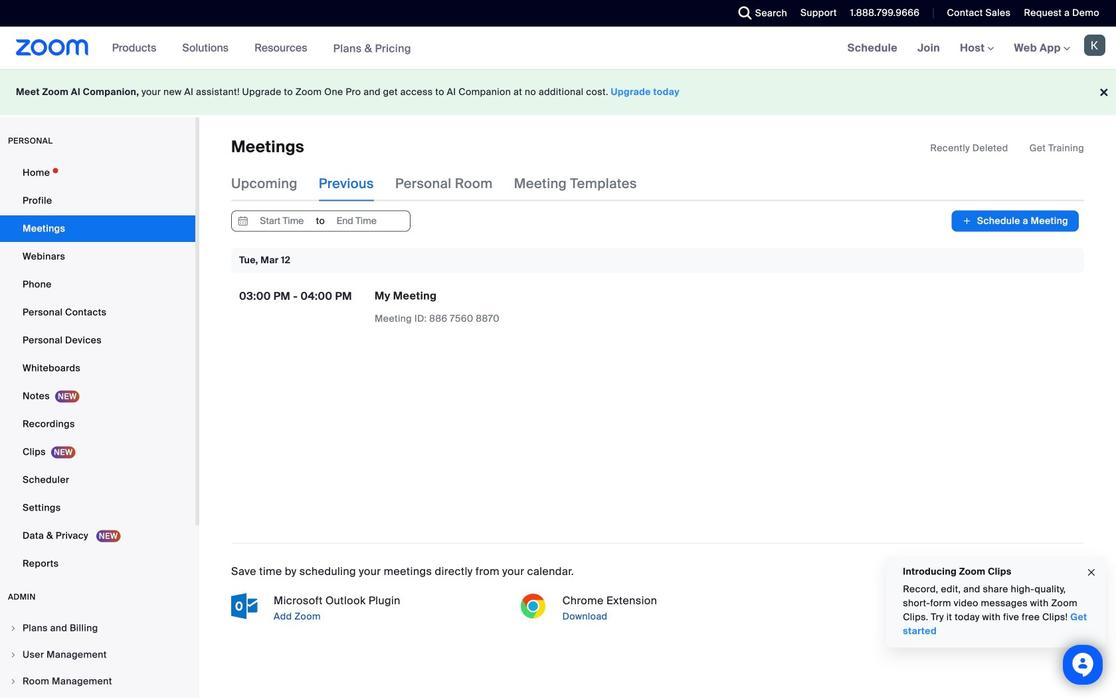 Task type: vqa. For each thing, say whether or not it's contained in the screenshot.
1st 'Personal' from the top
no



Task type: locate. For each thing, give the bounding box(es) containing it.
1 horizontal spatial application
[[931, 142, 1085, 155]]

banner
[[0, 27, 1117, 70]]

right image for 3rd menu item from the top of the admin menu menu
[[9, 677, 17, 685]]

application
[[931, 142, 1085, 155], [375, 289, 608, 326]]

2 vertical spatial right image
[[9, 677, 17, 685]]

right image for second menu item
[[9, 651, 17, 659]]

footer
[[0, 69, 1117, 115]]

0 vertical spatial right image
[[9, 624, 17, 632]]

2 menu item from the top
[[0, 642, 195, 668]]

0 horizontal spatial application
[[375, 289, 608, 326]]

0 vertical spatial menu item
[[0, 616, 195, 641]]

2 vertical spatial menu item
[[0, 669, 195, 694]]

3 right image from the top
[[9, 677, 17, 685]]

1 right image from the top
[[9, 624, 17, 632]]

tabs of meeting tab list
[[231, 166, 659, 201]]

2 right image from the top
[[9, 651, 17, 659]]

1 vertical spatial menu item
[[0, 642, 195, 668]]

my meeting element
[[375, 289, 437, 303]]

right image for 1st menu item from the top
[[9, 624, 17, 632]]

Date Range Picker Start field
[[251, 211, 313, 231]]

1 vertical spatial right image
[[9, 651, 17, 659]]

right image
[[9, 624, 17, 632], [9, 651, 17, 659], [9, 677, 17, 685]]

zoom logo image
[[16, 39, 89, 56]]

0 vertical spatial application
[[931, 142, 1085, 155]]

personal menu menu
[[0, 160, 195, 578]]

menu item
[[0, 616, 195, 641], [0, 642, 195, 668], [0, 669, 195, 694]]

1 vertical spatial application
[[375, 289, 608, 326]]



Task type: describe. For each thing, give the bounding box(es) containing it.
1 menu item from the top
[[0, 616, 195, 641]]

product information navigation
[[102, 27, 421, 70]]

meetings navigation
[[838, 27, 1117, 70]]

add image
[[963, 214, 973, 228]]

Date Range Picker End field
[[326, 211, 388, 231]]

profile picture image
[[1085, 35, 1106, 56]]

close image
[[1087, 565, 1098, 580]]

admin menu menu
[[0, 616, 195, 698]]

3 menu item from the top
[[0, 669, 195, 694]]

date image
[[235, 211, 251, 231]]



